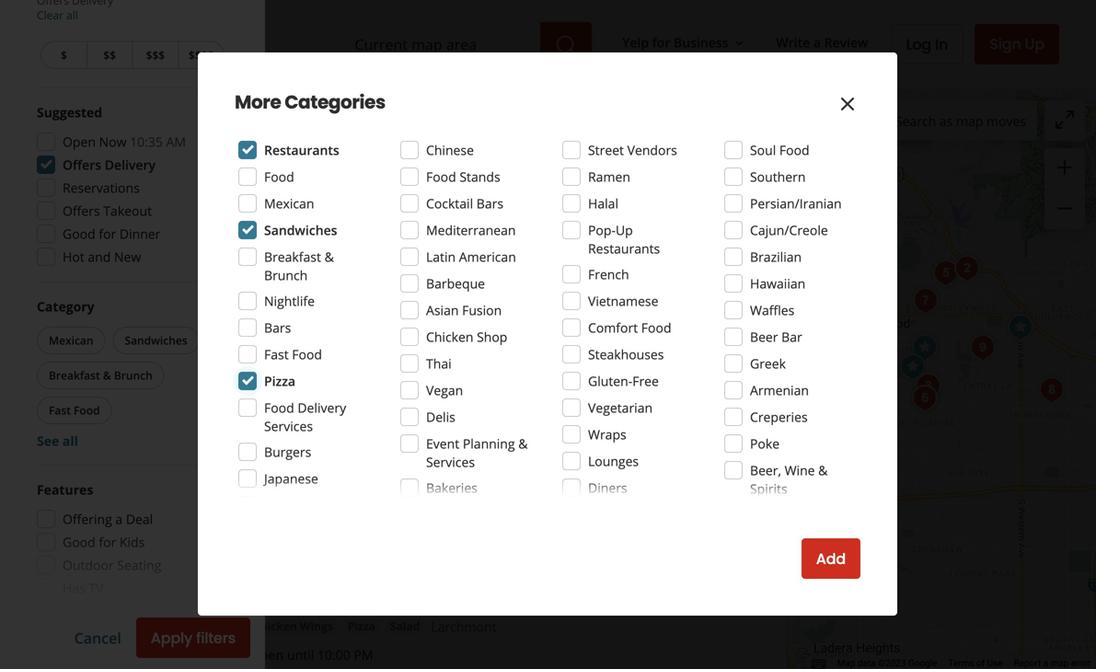 Task type: vqa. For each thing, say whether or not it's contained in the screenshot.


Task type: locate. For each thing, give the bounding box(es) containing it.
1 vertical spatial takeout
[[103, 202, 152, 220]]

slideshow element
[[59, 0, 227, 158], [59, 241, 227, 409], [59, 582, 227, 669]]

a
[[814, 34, 821, 51], [362, 104, 369, 121], [379, 122, 386, 139], [115, 511, 123, 528], [1044, 658, 1049, 669]]

log in link
[[891, 24, 964, 64]]

on down the sandwiches.
[[493, 402, 509, 419]]

slideshow element for "perfect little spot & good original sandwiches. the staff were welcoming and willing to make my substitutions on my sandwich. & the branding is very appealing!…"
[[59, 241, 227, 409]]

0 vertical spatial chicken
[[426, 328, 474, 346]]

2 horizontal spatial bars
[[526, 50, 551, 65]]

greek
[[750, 355, 786, 372]]

16 filter v2 image
[[52, 112, 67, 127]]

ghost sando shop link
[[281, 241, 446, 266]]

now for open now 10:35 am
[[99, 133, 127, 151]]

sandwiches for the topmost sandwiches button
[[253, 301, 318, 317]]

takeout up dinner at the left top
[[103, 202, 152, 220]]

breakfast & brunch up nightlife
[[264, 248, 334, 284]]

1 horizontal spatial services
[[426, 453, 475, 471]]

0 vertical spatial cocktail bars
[[479, 50, 551, 65]]

1 vertical spatial offers delivery
[[63, 156, 156, 174]]

open until 10:00 pm
[[250, 78, 373, 95], [250, 646, 373, 664]]

1 vertical spatial 10:00
[[318, 646, 351, 664]]

1 vertical spatial good
[[63, 534, 95, 551]]

sandwich.
[[534, 402, 594, 419]]

1 vertical spatial services
[[426, 453, 475, 471]]

1 horizontal spatial breakfast & brunch
[[264, 248, 334, 284]]

on right here
[[343, 104, 359, 121]]

appealing!…"
[[299, 420, 376, 438]]

american
[[253, 50, 306, 65], [459, 248, 516, 266]]

reviews) up breakfast & brunch link
[[407, 20, 457, 37]]

1 vertical spatial pizza
[[348, 619, 376, 634]]

hot and new up reservations
[[52, 147, 122, 162]]

mediterranean
[[426, 221, 516, 239]]

(282
[[378, 271, 404, 289]]

brunch inside more categories dialog
[[264, 267, 308, 284]]

good for good for kids
[[63, 534, 95, 551]]

2 until from the top
[[287, 646, 314, 664]]

2 slideshow element from the top
[[59, 241, 227, 409]]

comfort food
[[588, 319, 672, 337]]

sponsored
[[37, 531, 117, 551]]

now left "came
[[226, 110, 250, 126]]

a for write a review
[[814, 34, 821, 51]]

1 vertical spatial on
[[493, 402, 509, 419]]

0 vertical spatial fast
[[264, 346, 289, 363]]

outdoor up has tv
[[63, 557, 114, 574]]

0 vertical spatial was
[[527, 104, 551, 121]]

0 vertical spatial open until 10:00 pm
[[250, 78, 373, 95]]

for down tuesday
[[358, 122, 375, 139]]

sandwiches right "mexican" button at the left
[[125, 333, 187, 348]]

1 horizontal spatial owned
[[516, 355, 557, 372]]

new inside group
[[114, 248, 141, 266]]

mexican down category
[[49, 333, 93, 348]]

& down 4.1 (448 reviews)
[[413, 50, 421, 65]]

0 vertical spatial shop
[[401, 241, 446, 266]]

0 vertical spatial breakfast & brunch
[[356, 50, 464, 65]]

1 vertical spatial sandwiches
[[253, 301, 318, 317]]

0 vertical spatial very
[[484, 122, 509, 139]]

ghost
[[281, 241, 335, 266]]

hangari kalguksu image
[[1034, 372, 1071, 409]]

0 horizontal spatial map
[[957, 112, 984, 130]]

until down chicken wings 'button'
[[287, 646, 314, 664]]

cocktail bars inside more categories dialog
[[426, 195, 504, 212]]

am
[[166, 133, 186, 151]]

windsor
[[592, 50, 642, 67]]

16 locally owned v2 image
[[250, 356, 264, 371]]

up for sign
[[1025, 34, 1045, 54]]

delivery inside group
[[105, 156, 156, 174]]

breakfast & brunch inside breakfast & brunch link
[[356, 50, 464, 65]]

10:00 down wings
[[318, 646, 351, 664]]

good down offers takeout
[[63, 225, 95, 243]]

0 horizontal spatial brunch
[[114, 368, 153, 383]]

breakfast up 4.8 star rating image
[[264, 248, 321, 266]]

open until 10:00 pm for pizza man image at left bottom
[[250, 646, 373, 664]]

services up burgers
[[264, 418, 313, 435]]

outdoor inside group
[[63, 557, 114, 574]]

1 open until 10:00 pm from the top
[[250, 78, 373, 95]]

sando
[[339, 241, 396, 266]]

and down "perfect
[[270, 402, 293, 419]]

the inside "perfect little spot & good original sandwiches. the staff were welcoming and willing to make my substitutions on my sandwich. & the branding is very appealing!…"
[[610, 402, 630, 419]]

offers
[[281, 110, 315, 126], [63, 156, 101, 174], [63, 202, 100, 220]]

group
[[37, 103, 228, 267], [1045, 148, 1086, 229], [33, 297, 228, 450], [37, 481, 228, 621]]

hot down 16 filter v2 image
[[52, 147, 72, 162]]

1 vertical spatial brunch
[[264, 267, 308, 284]]

cocktail
[[479, 50, 523, 65], [426, 195, 473, 212]]

close image
[[837, 93, 859, 115]]

breakfast & brunch button down 4.1 (448 reviews)
[[353, 49, 468, 67]]

1 vertical spatial very
[[270, 420, 295, 438]]

hawaiian
[[750, 275, 806, 292]]

fast up see all
[[49, 403, 71, 418]]

0 horizontal spatial fast food
[[49, 403, 100, 418]]

food
[[780, 141, 810, 159], [264, 168, 294, 186], [426, 168, 456, 186], [642, 319, 672, 337], [292, 346, 322, 363], [264, 399, 294, 417], [74, 403, 100, 418]]

waffles
[[750, 302, 795, 319]]

all right clear
[[66, 7, 78, 23]]

for right "yelp" on the top of the page
[[653, 34, 671, 51]]

services inside food delivery services
[[264, 418, 313, 435]]

2 10:00 from the top
[[318, 646, 351, 664]]

cocktail bars left search icon
[[479, 50, 551, 65]]

1 vertical spatial reviews)
[[407, 271, 457, 289]]

neighborhoods
[[37, 651, 136, 669]]

1 horizontal spatial breakfast
[[264, 248, 321, 266]]

bars down the sandwiches link
[[264, 319, 291, 337]]

breakfast down (448 at the top left of the page
[[356, 50, 410, 65]]

2 open until 10:00 pm from the top
[[250, 646, 373, 664]]

chicken up 16 veteran owned v2 icon
[[426, 328, 474, 346]]

1 pm from the top
[[354, 78, 373, 95]]

previous image
[[66, 63, 88, 85], [66, 314, 88, 336]]

1 horizontal spatial mexican
[[264, 195, 314, 212]]

1 vertical spatial bars
[[477, 195, 504, 212]]

0 vertical spatial fast food
[[264, 346, 322, 363]]

services down event
[[426, 453, 475, 471]]

american inside more categories dialog
[[459, 248, 516, 266]]

1 10:00 from the top
[[318, 78, 351, 95]]

good
[[392, 383, 423, 401]]

little
[[320, 383, 346, 401]]

google image
[[792, 645, 852, 669]]

map right as at the top right of page
[[957, 112, 984, 130]]

a right write
[[814, 34, 821, 51]]

hot and new down good for dinner
[[63, 248, 141, 266]]

for for kids
[[99, 534, 116, 551]]

event
[[426, 435, 460, 453]]

beer, wine & spirits
[[750, 462, 828, 498]]

gluten-
[[588, 372, 633, 390]]

pizza
[[264, 372, 296, 390], [348, 619, 376, 634]]

see all
[[37, 432, 78, 450]]

1 horizontal spatial fast
[[264, 346, 289, 363]]

2 16 checkmark v2 image from the top
[[250, 464, 264, 479]]

and down all
[[75, 147, 95, 162]]

delivery inside food delivery services
[[298, 399, 346, 417]]

pizza left salad
[[348, 619, 376, 634]]

pizza man image
[[1003, 309, 1039, 346]]

1 vertical spatial hot
[[63, 248, 84, 266]]

and inside "perfect little spot & good original sandwiches. the staff were welcoming and willing to make my substitutions on my sandwich. & the branding is very appealing!…"
[[270, 402, 293, 419]]

thai
[[426, 355, 452, 372]]

breakfast & brunch up fast food 'button'
[[49, 368, 153, 383]]

0 horizontal spatial $$
[[103, 47, 116, 63]]

branding
[[633, 402, 687, 419]]

more
[[235, 89, 281, 115]]

0 horizontal spatial services
[[264, 418, 313, 435]]

categories
[[285, 89, 386, 115]]

pop-
[[588, 221, 616, 239]]

2 vertical spatial breakfast & brunch
[[49, 368, 153, 383]]

0 vertical spatial pizza
[[264, 372, 296, 390]]

delivery up was…" on the top of page
[[317, 110, 361, 126]]

0 horizontal spatial restaurants
[[264, 141, 339, 159]]

info icon image
[[634, 355, 649, 370], [634, 355, 649, 370]]

stands
[[460, 168, 501, 186]]

1 vertical spatial was
[[457, 122, 480, 139]]

chicken for chicken wings
[[253, 619, 297, 634]]

previous image down $
[[66, 63, 88, 85]]

comfort
[[588, 319, 638, 337]]

new up reservations
[[98, 147, 122, 162]]

a inside group
[[115, 511, 123, 528]]

$$ inside button
[[103, 47, 116, 63]]

all
[[66, 7, 78, 23], [587, 122, 601, 139], [63, 432, 78, 450]]

tv
[[89, 580, 104, 597]]

for down offers takeout
[[99, 225, 116, 243]]

0 horizontal spatial owned
[[312, 355, 353, 372]]

1 vertical spatial until
[[287, 646, 314, 664]]

0 vertical spatial the
[[627, 122, 647, 139]]

outdoor
[[268, 176, 313, 191], [63, 557, 114, 574]]

outdoor down which
[[268, 176, 313, 191]]

pizza inside pizza 'button'
[[348, 619, 376, 634]]

very inside "perfect little spot & good original sandwiches. the staff were welcoming and willing to make my substitutions on my sandwich. & the branding is very appealing!…"
[[270, 420, 295, 438]]

my down the sandwiches.
[[512, 402, 530, 419]]

pizza button
[[344, 617, 379, 636]]

sandwiches inside more categories dialog
[[264, 221, 337, 239]]

0 horizontal spatial cocktail
[[426, 195, 473, 212]]

10:00 up here
[[318, 78, 351, 95]]

pizza inside more categories dialog
[[264, 372, 296, 390]]

all for clear all
[[66, 7, 78, 23]]

poke
[[750, 435, 780, 453]]

now inside button
[[226, 110, 250, 126]]

2 reviews) from the top
[[407, 271, 457, 289]]

fast food
[[264, 346, 322, 363], [49, 403, 100, 418]]

here
[[312, 104, 340, 121]]

for for dinner
[[99, 225, 116, 243]]

2 owned from the left
[[516, 355, 557, 372]]

all right we
[[587, 122, 601, 139]]

bars inside button
[[526, 50, 551, 65]]

& right wine
[[819, 462, 828, 479]]

1 horizontal spatial pizza
[[348, 619, 376, 634]]

2 horizontal spatial brunch
[[424, 50, 464, 65]]

offers delivery up was…" on the top of page
[[281, 110, 361, 126]]

fast
[[264, 346, 289, 363], [49, 403, 71, 418]]

& right spot
[[379, 383, 389, 401]]

min up was…" on the top of page
[[331, 122, 355, 139]]

0 vertical spatial takeout
[[465, 176, 508, 191]]

None search field
[[140, 22, 596, 66]]

0 vertical spatial hot and new
[[52, 147, 122, 162]]

bars
[[526, 50, 551, 65], [477, 195, 504, 212], [264, 319, 291, 337]]

0 horizontal spatial sandwiches button
[[113, 327, 199, 354]]

hot and new inside hot and new button
[[52, 147, 122, 162]]

a right report
[[1044, 658, 1049, 669]]

open down the chicken wings link
[[250, 646, 284, 664]]

0 vertical spatial on
[[343, 104, 359, 121]]

fast food button
[[37, 397, 112, 424]]

nightlife
[[264, 292, 315, 310]]

2 previous image from the top
[[66, 314, 88, 336]]

now inside group
[[99, 133, 127, 151]]

good down offering
[[63, 534, 95, 551]]

add button
[[802, 539, 861, 579]]

1 vertical spatial fast
[[49, 403, 71, 418]]

1 horizontal spatial now
[[226, 110, 250, 126]]

delivery left 16 checkmark v2 image
[[388, 176, 432, 191]]

breakfast & brunch link
[[353, 49, 468, 67]]

$$$
[[146, 47, 165, 63]]

and left it
[[490, 104, 513, 121]]

persian/iranian
[[750, 195, 842, 212]]

breakfast & brunch inside group
[[49, 368, 153, 383]]

0 horizontal spatial takeout
[[103, 202, 152, 220]]

was up friendly. on the top
[[527, 104, 551, 121]]

republique image
[[910, 368, 947, 405]]

1 vertical spatial chicken
[[253, 619, 297, 634]]

1:30pm
[[441, 104, 487, 121]]

free
[[633, 372, 659, 390]]

staff
[[426, 122, 454, 139]]

beer bar
[[750, 328, 803, 346]]

has
[[63, 580, 85, 597]]

operated up good
[[369, 355, 424, 372]]

&
[[413, 50, 421, 65], [325, 248, 334, 266], [356, 355, 366, 372], [560, 355, 570, 372], [103, 368, 111, 383], [379, 383, 389, 401], [597, 402, 606, 419], [519, 435, 528, 453], [819, 462, 828, 479]]

new
[[98, 147, 122, 162], [114, 248, 141, 266]]

opens
[[250, 329, 290, 346]]

l'antica pizzeria da michele image
[[928, 255, 965, 292]]

0 vertical spatial brunch
[[424, 50, 464, 65]]

open down all
[[63, 133, 96, 151]]

group containing category
[[33, 297, 228, 450]]

& right planning
[[519, 435, 528, 453]]

features
[[37, 481, 93, 499]]

0 horizontal spatial operated
[[369, 355, 424, 372]]

offers delivery button
[[269, 104, 373, 132]]

was down 1:30pm on the left of the page
[[457, 122, 480, 139]]

bars left search icon
[[526, 50, 551, 65]]

1 vertical spatial 10
[[250, 241, 271, 266]]

10 inside "came here on a tuesday at 1:30pm and it was packed. however, only waited 10 min for a table. staff was very friendly. we all got the green juice which was…"
[[313, 122, 328, 139]]

1 horizontal spatial sandwiches button
[[250, 300, 322, 318]]

juice
[[688, 122, 716, 139]]

1 horizontal spatial on
[[493, 402, 509, 419]]

brunch inside group
[[114, 368, 153, 383]]

willing
[[296, 402, 334, 419]]

now
[[226, 110, 250, 126], [99, 133, 127, 151]]

new down dinner at the left top
[[114, 248, 141, 266]]

1 horizontal spatial takeout
[[465, 176, 508, 191]]

0 vertical spatial mexican
[[264, 195, 314, 212]]

chicken inside more categories dialog
[[426, 328, 474, 346]]

cocktail down 16 checkmark v2 image
[[426, 195, 473, 212]]

0 vertical spatial slideshow element
[[59, 0, 227, 158]]

tuesday
[[373, 104, 423, 121]]

1 reviews) from the top
[[407, 20, 457, 37]]

table.
[[389, 122, 423, 139]]

0 vertical spatial bars
[[526, 50, 551, 65]]

until up "came
[[287, 78, 314, 95]]

now left 10:35
[[99, 133, 127, 151]]

1 vertical spatial fast food
[[49, 403, 100, 418]]

0 vertical spatial outdoor
[[268, 176, 313, 191]]

2 good from the top
[[63, 534, 95, 551]]

pm down pizza link
[[354, 646, 373, 664]]

open until 10:00 pm down wings
[[250, 646, 373, 664]]

japanese
[[264, 470, 318, 488]]

0 horizontal spatial mexican
[[49, 333, 93, 348]]

staff
[[577, 383, 603, 401]]

shop inside more categories dialog
[[477, 328, 508, 346]]

map region
[[573, 85, 1097, 669]]

veteran-
[[465, 355, 516, 372]]

2 pm from the top
[[354, 646, 373, 664]]

0 vertical spatial 16 checkmark v2 image
[[250, 176, 264, 190]]

1 16 checkmark v2 image from the top
[[250, 176, 264, 190]]

1 horizontal spatial 10
[[313, 122, 328, 139]]

2 my from the left
[[512, 402, 530, 419]]

wine
[[785, 462, 815, 479]]

1 horizontal spatial cocktail
[[479, 50, 523, 65]]

0 vertical spatial hot
[[52, 147, 72, 162]]

sandwiches button down 4.8 star rating image
[[250, 300, 322, 318]]

very down 1:30pm on the left of the page
[[484, 122, 509, 139]]

very inside "came here on a tuesday at 1:30pm and it was packed. however, only waited 10 min for a table. staff was very friendly. we all got the green juice which was…"
[[484, 122, 509, 139]]

10:00 for pizza man image at left bottom
[[318, 646, 351, 664]]

slideshow element for delivery
[[59, 0, 227, 158]]

all for see all
[[63, 432, 78, 450]]

1 previous image from the top
[[66, 63, 88, 85]]

until for great white image on the top of page
[[287, 78, 314, 95]]

0 horizontal spatial pizza
[[264, 372, 296, 390]]

$$ left $$$ button at top
[[103, 47, 116, 63]]

previous image for "perfect little spot & good original sandwiches. the staff were welcoming and willing to make my substitutions on my sandwich. & the branding is very appealing!…"
[[66, 314, 88, 336]]

pm for pizza man image at left bottom
[[354, 646, 373, 664]]

1 horizontal spatial very
[[484, 122, 509, 139]]

offering a deal
[[63, 511, 153, 528]]

1 vertical spatial outdoor
[[63, 557, 114, 574]]

1 good from the top
[[63, 225, 95, 243]]

2 horizontal spatial breakfast
[[356, 50, 410, 65]]

write
[[777, 34, 810, 51]]

1 operated from the left
[[369, 355, 424, 372]]

breakfast & brunch button inside group
[[37, 362, 165, 389]]

up right sign
[[1025, 34, 1045, 54]]

a for offering a deal
[[115, 511, 123, 528]]

open until 10:00 pm up here
[[250, 78, 373, 95]]

0 horizontal spatial breakfast & brunch
[[49, 368, 153, 383]]

up down halal
[[616, 221, 633, 239]]

1 horizontal spatial up
[[1025, 34, 1045, 54]]

1 vertical spatial now
[[99, 133, 127, 151]]

1 vertical spatial previous image
[[66, 314, 88, 336]]

breakfast & brunch
[[356, 50, 464, 65], [264, 248, 334, 284], [49, 368, 153, 383]]

0 horizontal spatial up
[[616, 221, 633, 239]]

1 horizontal spatial breakfast & brunch button
[[353, 49, 468, 67]]

very up burgers
[[270, 420, 295, 438]]

previous image up fast food 'button'
[[66, 314, 88, 336]]

up inside 'link'
[[1025, 34, 1045, 54]]

sponsored result
[[37, 531, 166, 551]]

sandwiches
[[264, 221, 337, 239], [253, 301, 318, 317], [125, 333, 187, 348]]

owned up the
[[516, 355, 557, 372]]

1 slideshow element from the top
[[59, 0, 227, 158]]

up inside pop-up restaurants
[[616, 221, 633, 239]]

my up more
[[390, 402, 408, 419]]

16 chevron down v2 image
[[732, 36, 747, 50]]

cocktail bars down 16 checkmark v2 image
[[426, 195, 504, 212]]

0 horizontal spatial bars
[[264, 319, 291, 337]]

chicken inside 'button'
[[253, 619, 297, 634]]

1 vertical spatial breakfast
[[264, 248, 321, 266]]

a left deal
[[115, 511, 123, 528]]

mexican down 'outdoor seating'
[[264, 195, 314, 212]]

1 vertical spatial open until 10:00 pm
[[250, 646, 373, 664]]

operated up gluten-
[[573, 355, 628, 372]]

1 until from the top
[[287, 78, 314, 95]]

fast left in
[[264, 346, 289, 363]]

breakfast down "mexican" button at the left
[[49, 368, 100, 383]]

cocktail inside button
[[479, 50, 523, 65]]

1 vertical spatial mexican
[[49, 333, 93, 348]]

open left 16 speech v2 image
[[194, 110, 223, 126]]

cocktail bars link
[[475, 49, 554, 67]]

brunch for breakfast & brunch button within group
[[114, 368, 153, 383]]

0 horizontal spatial 10
[[250, 241, 271, 266]]

1 vertical spatial american
[[459, 248, 516, 266]]

1 horizontal spatial bars
[[477, 195, 504, 212]]

chicken for chicken shop
[[426, 328, 474, 346]]

1 vertical spatial slideshow element
[[59, 241, 227, 409]]

food inside food delivery services
[[264, 399, 294, 417]]

for inside button
[[653, 34, 671, 51]]

16 checkmark v2 image
[[250, 176, 264, 190], [250, 464, 264, 479]]

zoom out image
[[1054, 197, 1076, 220]]

$ button
[[41, 41, 86, 69]]

16 checkmark v2 image left 'outdoor seating'
[[250, 176, 264, 190]]

10:00 for great white image on the top of page
[[318, 78, 351, 95]]

map left the error
[[1051, 658, 1069, 669]]

sandwiches inside group
[[125, 333, 187, 348]]

offers delivery inside group
[[63, 156, 156, 174]]

1 vertical spatial up
[[616, 221, 633, 239]]

american (new) button
[[250, 49, 345, 67]]

shop up (282 reviews) on the left top of the page
[[401, 241, 446, 266]]

southern
[[750, 168, 806, 186]]

0 vertical spatial services
[[264, 418, 313, 435]]

sandwiches button right "mexican" button at the left
[[113, 327, 199, 354]]

on inside "perfect little spot & good original sandwiches. the staff were welcoming and willing to make my substitutions on my sandwich. & the branding is very appealing!…"
[[493, 402, 509, 419]]

fast food inside more categories dialog
[[264, 346, 322, 363]]

bar
[[782, 328, 803, 346]]

group containing suggested
[[37, 103, 228, 267]]

0 horizontal spatial breakfast & brunch button
[[37, 362, 165, 389]]

met him at a bar image
[[907, 380, 944, 417]]

0 vertical spatial previous image
[[66, 63, 88, 85]]

breakfast & brunch down 4.1 (448 reviews)
[[356, 50, 464, 65]]

min right 25
[[328, 329, 353, 346]]

all right see
[[63, 432, 78, 450]]

map for moves
[[957, 112, 984, 130]]

2 vertical spatial sandwiches
[[125, 333, 187, 348]]

delivery down 'open now 10:35 am'
[[105, 156, 156, 174]]

2 operated from the left
[[573, 355, 628, 372]]

offers delivery
[[281, 110, 361, 126], [63, 156, 156, 174]]

16 veteran owned v2 image
[[447, 356, 461, 371]]

for down offering a deal
[[99, 534, 116, 551]]

sandwiches up ghost
[[264, 221, 337, 239]]

10 left ghost
[[250, 241, 271, 266]]

sandwiches down 4.8 star rating image
[[253, 301, 318, 317]]

owned up little
[[312, 355, 353, 372]]

offers delivery up reservations
[[63, 156, 156, 174]]

breakfast & brunch button up fast food 'button'
[[37, 362, 165, 389]]

0 vertical spatial 10:00
[[318, 78, 351, 95]]

pop-up restaurants
[[588, 221, 660, 257]]

new inside hot and new button
[[98, 147, 122, 162]]

expand map image
[[1054, 109, 1076, 131]]

has tv
[[63, 580, 104, 597]]

1 owned from the left
[[312, 355, 353, 372]]

0 vertical spatial until
[[287, 78, 314, 95]]



Task type: describe. For each thing, give the bounding box(es) containing it.
more categories dialog
[[0, 0, 1097, 669]]

american inside button
[[253, 50, 306, 65]]

friendly.
[[512, 122, 562, 139]]

hot inside group
[[63, 248, 84, 266]]

start order
[[631, 462, 711, 483]]

soul food
[[750, 141, 810, 159]]

0 vertical spatial restaurants
[[264, 141, 339, 159]]

breakfast & brunch inside more categories dialog
[[264, 248, 334, 284]]

salad button
[[387, 617, 424, 636]]

sandwiches link
[[250, 300, 322, 318]]

up for pop-
[[616, 221, 633, 239]]

delis
[[426, 408, 456, 426]]

fast inside 'button'
[[49, 403, 71, 418]]

street
[[588, 141, 624, 159]]

search image
[[555, 34, 577, 56]]

open inside button
[[194, 110, 223, 126]]

outdoor seating
[[63, 557, 161, 574]]

group containing features
[[37, 481, 228, 621]]

now for open now
[[226, 110, 250, 126]]

it
[[516, 104, 524, 121]]

was…"
[[308, 140, 346, 158]]

soul
[[750, 141, 776, 159]]

fusion
[[462, 302, 502, 319]]

sign
[[990, 34, 1022, 54]]

asian fusion
[[426, 302, 502, 319]]

16 checkmark v2 image for delivery
[[250, 464, 264, 479]]

until for pizza man image at left bottom
[[287, 646, 314, 664]]

(448
[[378, 20, 404, 37]]

salad
[[390, 619, 420, 634]]

offers inside button
[[281, 110, 315, 126]]

services inside event planning & services
[[426, 453, 475, 471]]

delivery inside button
[[317, 110, 361, 126]]

more
[[379, 420, 413, 438]]

category
[[37, 298, 94, 315]]

open inside group
[[63, 133, 96, 151]]

seating
[[316, 176, 355, 191]]

16 checkmark v2 image
[[446, 176, 461, 190]]

open now
[[194, 110, 250, 126]]

great white image
[[965, 330, 1002, 366]]

vegetarian
[[588, 399, 653, 417]]

reservations
[[63, 179, 140, 197]]

offers delivery inside button
[[281, 110, 361, 126]]

square
[[645, 50, 688, 67]]

0 vertical spatial sandwiches button
[[250, 300, 322, 318]]

16 speech v2 image
[[250, 385, 264, 400]]

2 vertical spatial offers
[[63, 202, 100, 220]]

chicken wings button
[[250, 617, 337, 636]]

for for business
[[653, 34, 671, 51]]

burgers
[[264, 443, 311, 461]]

on inside "came here on a tuesday at 1:30pm and it was packed. however, only waited 10 min for a table. staff was very friendly. we all got the green juice which was…"
[[343, 104, 359, 121]]

asian
[[426, 302, 459, 319]]

log in
[[906, 34, 949, 55]]

report a map error link
[[1014, 658, 1091, 669]]

& down 'staff'
[[597, 402, 606, 419]]

& up the
[[560, 355, 570, 372]]

a left tuesday
[[362, 104, 369, 121]]

previous image for delivery
[[66, 63, 88, 85]]

american (new) link
[[250, 49, 345, 67]]

and inside "came here on a tuesday at 1:30pm and it was packed. however, only waited 10 min for a table. staff was very friendly. we all got the green juice which was…"
[[490, 104, 513, 121]]

halal
[[588, 195, 619, 212]]

min inside "came here on a tuesday at 1:30pm and it was packed. however, only waited 10 min for a table. staff was very friendly. we all got the green juice which was…"
[[331, 122, 355, 139]]

locally owned & operated
[[268, 355, 424, 372]]

vendors
[[628, 141, 678, 159]]

mexican inside button
[[49, 333, 93, 348]]

cocktail inside more categories dialog
[[426, 195, 473, 212]]

pm for great white image on the top of page
[[354, 78, 373, 95]]

packed.
[[554, 104, 601, 121]]

running goose image
[[949, 250, 986, 287]]

& left sando
[[325, 248, 334, 266]]

and inside button
[[75, 147, 95, 162]]

map for error
[[1051, 658, 1069, 669]]

cocktail bars button
[[475, 49, 554, 67]]

use
[[988, 658, 1003, 669]]

were
[[607, 383, 636, 401]]

diners
[[588, 479, 628, 497]]

fast food inside 'button'
[[49, 403, 100, 418]]

0 horizontal spatial breakfast
[[49, 368, 100, 383]]

terms of use
[[949, 658, 1003, 669]]

ghost sando shop image
[[59, 241, 227, 409]]

latin
[[426, 248, 456, 266]]

lan noodle image
[[908, 283, 945, 319]]

& inside breakfast & brunch link
[[413, 50, 421, 65]]

starbucks image
[[907, 330, 944, 366]]

start order link
[[614, 452, 728, 492]]

1 horizontal spatial was
[[527, 104, 551, 121]]

(282 reviews)
[[378, 271, 457, 289]]

kfc image
[[895, 349, 932, 386]]

spot
[[350, 383, 376, 401]]

0 horizontal spatial was
[[457, 122, 480, 139]]

4.8 star rating image
[[250, 272, 349, 291]]

as
[[940, 112, 953, 130]]

good for dinner
[[63, 225, 161, 243]]

open up 16 speech v2 image
[[250, 78, 284, 95]]

hot and new button
[[41, 140, 134, 168]]

food inside 'button'
[[74, 403, 100, 418]]

met her at a bar image
[[908, 379, 945, 416]]

sign up link
[[975, 24, 1060, 64]]

takeout inside group
[[103, 202, 152, 220]]

0 horizontal spatial shop
[[401, 241, 446, 266]]

keyboard shortcuts image
[[812, 660, 826, 669]]

report
[[1014, 658, 1042, 669]]

0 vertical spatial breakfast & brunch button
[[353, 49, 468, 67]]

fast inside more categories dialog
[[264, 346, 289, 363]]

cancel button
[[74, 628, 121, 648]]

mexican inside more categories dialog
[[264, 195, 314, 212]]

hot inside button
[[52, 147, 72, 162]]

start
[[631, 462, 666, 483]]

for inside "came here on a tuesday at 1:30pm and it was packed. however, only waited 10 min for a table. staff was very friendly. we all got the green juice which was…"
[[358, 122, 375, 139]]

.
[[271, 241, 276, 266]]

16 speech v2 image
[[250, 106, 264, 120]]

1 horizontal spatial $$
[[562, 50, 577, 67]]

owned for locally
[[312, 355, 353, 372]]

cancel
[[74, 628, 121, 648]]

open until 10:00 pm for great white image on the top of page
[[250, 78, 373, 95]]

american (new)
[[253, 50, 342, 65]]

4.1
[[356, 20, 375, 37]]

next image
[[198, 655, 220, 669]]

yelp for business
[[622, 34, 729, 51]]

& inside event planning & services
[[519, 435, 528, 453]]

street vendors
[[588, 141, 678, 159]]

0 vertical spatial breakfast
[[356, 50, 410, 65]]

data
[[858, 658, 876, 669]]

ghost sando shop image
[[867, 304, 904, 341]]

only
[[664, 104, 689, 121]]

& inside beer, wine & spirits
[[819, 462, 828, 479]]

breakfast & brunch for top breakfast & brunch button
[[356, 50, 464, 65]]

filters group
[[37, 104, 705, 168]]

log
[[906, 34, 932, 55]]

at
[[426, 104, 438, 121]]

green
[[650, 122, 685, 139]]

3 slideshow element from the top
[[59, 582, 227, 669]]

french
[[588, 266, 629, 283]]

outdoor for outdoor seating
[[63, 557, 114, 574]]

more categories
[[235, 89, 386, 115]]

breakfast inside more categories dialog
[[264, 248, 321, 266]]

2 vertical spatial bars
[[264, 319, 291, 337]]

clear all link
[[37, 7, 78, 23]]

of
[[977, 658, 985, 669]]

1 vertical spatial restaurants
[[588, 240, 660, 257]]

brunch for top breakfast & brunch button
[[424, 50, 464, 65]]

welcoming
[[640, 383, 704, 401]]

1 vertical spatial min
[[328, 329, 353, 346]]

wings
[[300, 619, 333, 634]]

breakfast & brunch for breakfast & brunch button within group
[[49, 368, 153, 383]]

vegan
[[426, 382, 463, 399]]

sandwiches for the bottommost sandwiches button
[[125, 333, 187, 348]]

veteran-owned & operated
[[465, 355, 628, 372]]

outdoor for outdoor seating
[[268, 176, 313, 191]]

search as map moves
[[896, 112, 1027, 130]]

pizza man image
[[59, 582, 227, 669]]

the inside "came here on a tuesday at 1:30pm and it was packed. however, only waited 10 min for a table. staff was very friendly. we all got the green juice which was…"
[[627, 122, 647, 139]]

zoom in image
[[1054, 156, 1076, 179]]

google
[[909, 658, 938, 669]]

cocktail bars inside button
[[479, 50, 551, 65]]

suggested
[[37, 104, 102, 121]]

1 vertical spatial offers
[[63, 156, 101, 174]]

pizza link
[[344, 617, 379, 636]]

delivery down burgers
[[268, 464, 312, 479]]

great white image
[[59, 0, 227, 158]]

moves
[[987, 112, 1027, 130]]

owned for veteran-
[[516, 355, 557, 372]]

4.1 star rating image
[[250, 21, 349, 40]]

16 checkmark v2 image for outdoor seating
[[250, 176, 264, 190]]

vietnamese
[[588, 292, 659, 310]]

"perfect
[[270, 383, 317, 401]]

hot and new inside group
[[63, 248, 141, 266]]

operated for locally owned & operated
[[369, 355, 424, 372]]

& up fast food 'button'
[[103, 368, 111, 383]]

latin american
[[426, 248, 516, 266]]

got
[[604, 122, 624, 139]]

planning
[[463, 435, 515, 453]]

good for good for dinner
[[63, 225, 95, 243]]

salad link
[[387, 617, 424, 636]]

and down good for dinner
[[88, 248, 111, 266]]

we
[[565, 122, 584, 139]]

a left table.
[[379, 122, 386, 139]]

event planning & services
[[426, 435, 528, 471]]

locally
[[268, 355, 309, 372]]

& up spot
[[356, 355, 366, 372]]

1 vertical spatial sandwiches button
[[113, 327, 199, 354]]

"perfect little spot & good original sandwiches. the staff were welcoming and willing to make my substitutions on my sandwich. & the branding is very appealing!…"
[[270, 383, 704, 438]]

all inside "came here on a tuesday at 1:30pm and it was packed. however, only waited 10 min for a table. staff was very friendly. we all got the green juice which was…"
[[587, 122, 601, 139]]

apply filters button
[[136, 618, 250, 658]]

a for report a map error
[[1044, 658, 1049, 669]]

1 my from the left
[[390, 402, 408, 419]]

write a review link
[[769, 26, 876, 59]]

error
[[1072, 658, 1091, 669]]

25
[[310, 329, 324, 346]]

operated for veteran-owned & operated
[[573, 355, 628, 372]]



